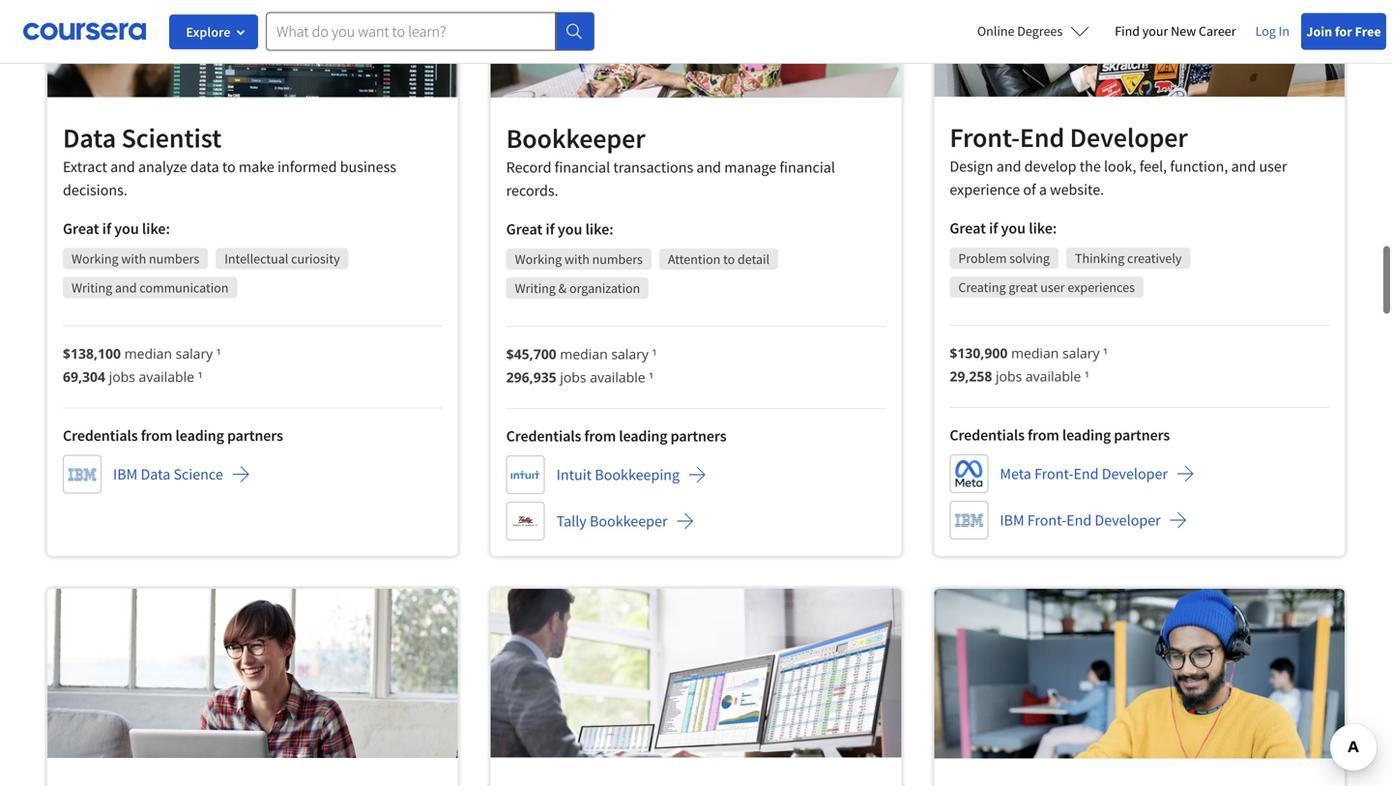 Task type: describe. For each thing, give the bounding box(es) containing it.
manage
[[724, 158, 777, 177]]

attention to detail
[[668, 251, 770, 268]]

front- inside front-end developer design and develop the look, feel, function, and user experience of a website.
[[950, 120, 1020, 154]]

experiences
[[1068, 278, 1135, 296]]

a
[[1039, 180, 1047, 199]]

leading for financial
[[619, 427, 668, 446]]

296,935
[[506, 368, 557, 386]]

developer for meta front-end developer
[[1102, 464, 1168, 483]]

credentials for developer
[[950, 425, 1025, 445]]

records.
[[506, 181, 558, 200]]

you for end
[[1001, 218, 1026, 238]]

make
[[239, 157, 274, 177]]

bookkeeper image
[[491, 0, 901, 98]]

online degrees
[[977, 22, 1063, 40]]

and right function, on the right top of page
[[1231, 157, 1256, 176]]

creatively
[[1127, 249, 1182, 267]]

tally
[[557, 512, 587, 531]]

log in link
[[1246, 19, 1299, 43]]

feel,
[[1140, 157, 1167, 176]]

front- for meta
[[1035, 464, 1074, 483]]

2 financial from the left
[[780, 158, 835, 177]]

join
[[1307, 23, 1332, 40]]

What do you want to learn? text field
[[266, 12, 556, 51]]

available for financial
[[590, 368, 645, 386]]

new
[[1171, 22, 1196, 40]]

meta front-end developer
[[1000, 464, 1168, 483]]

of
[[1023, 180, 1036, 199]]

29,258
[[950, 367, 992, 385]]

front- for ibm
[[1028, 510, 1067, 530]]

partners for front-end developer
[[1114, 425, 1170, 445]]

log
[[1256, 22, 1276, 40]]

and left communication at the left of the page
[[115, 279, 137, 297]]

meta front-end developer link
[[950, 454, 1195, 493]]

working for scientist
[[72, 250, 118, 268]]

creating
[[958, 278, 1006, 296]]

career
[[1199, 22, 1236, 40]]

great for front-end developer
[[950, 218, 986, 238]]

ibm front-end developer
[[1000, 510, 1161, 530]]

ibm front-end developer link
[[950, 501, 1188, 539]]

like: for financial
[[585, 220, 614, 239]]

0 horizontal spatial user
[[1041, 278, 1065, 296]]

and up experience
[[997, 157, 1021, 176]]

working with numbers for scientist
[[72, 250, 199, 268]]

in
[[1279, 22, 1290, 40]]

data scientist image
[[47, 0, 458, 97]]

application developer image
[[934, 589, 1345, 758]]

data inside 'data scientist extract and analyze data to make informed business decisions.'
[[63, 121, 116, 155]]

your
[[1143, 22, 1168, 40]]

communication
[[139, 279, 229, 297]]

credentials from leading partners for extract
[[63, 426, 283, 445]]

1 horizontal spatial to
[[723, 251, 735, 268]]

great
[[1009, 278, 1038, 296]]

thinking creatively
[[1075, 249, 1182, 267]]

like: for developer
[[1029, 218, 1057, 238]]

organization
[[569, 280, 640, 297]]

writing & organization
[[515, 280, 640, 297]]

find
[[1115, 22, 1140, 40]]

coursera image
[[23, 16, 146, 47]]

bookkeeper record financial transactions and manage financial records.
[[506, 122, 835, 200]]

median for financial
[[560, 345, 608, 363]]

social media marketer image
[[47, 589, 458, 758]]

find your new career
[[1115, 22, 1236, 40]]

scientist
[[121, 121, 222, 155]]

if for record
[[546, 220, 555, 239]]

with for record
[[565, 251, 590, 268]]

$45,700 median salary ¹ 296,935 jobs available ¹
[[506, 345, 657, 386]]

front-end developer design and develop the look, feel, function, and user experience of a website.
[[950, 120, 1287, 199]]

creating great user experiences
[[958, 278, 1135, 296]]

1 financial from the left
[[555, 158, 610, 177]]

the
[[1080, 157, 1101, 176]]

tally bookkeeper
[[557, 512, 668, 531]]

join for free link
[[1301, 13, 1386, 50]]

explore
[[186, 23, 231, 41]]

online
[[977, 22, 1015, 40]]

leading for extract
[[176, 426, 224, 445]]

with for scientist
[[121, 250, 146, 268]]

to inside 'data scientist extract and analyze data to make informed business decisions.'
[[222, 157, 236, 177]]

great if you like: for scientist
[[63, 219, 170, 239]]

record
[[506, 158, 552, 177]]

develop
[[1025, 157, 1077, 176]]

intellectual curiosity
[[225, 250, 340, 268]]

data
[[190, 157, 219, 177]]

degrees
[[1017, 22, 1063, 40]]

problem
[[958, 249, 1007, 267]]

numbers for record
[[592, 251, 643, 268]]



Task type: locate. For each thing, give the bounding box(es) containing it.
from for financial
[[584, 427, 616, 446]]

leading
[[1062, 425, 1111, 445], [176, 426, 224, 445], [619, 427, 668, 446]]

0 horizontal spatial working
[[72, 250, 118, 268]]

front- down meta front-end developer link
[[1028, 510, 1067, 530]]

great for bookkeeper
[[506, 220, 543, 239]]

intuit
[[557, 465, 592, 485]]

1 horizontal spatial with
[[565, 251, 590, 268]]

0 horizontal spatial data
[[63, 121, 116, 155]]

if for scientist
[[102, 219, 111, 239]]

intuit bookkeeping link
[[506, 456, 707, 494]]

$130,900
[[950, 344, 1008, 362]]

and up 'decisions.'
[[110, 157, 135, 177]]

great if you like: for end
[[950, 218, 1057, 238]]

jobs right 29,258
[[996, 367, 1022, 385]]

1 horizontal spatial available
[[590, 368, 645, 386]]

available inside $45,700 median salary ¹ 296,935 jobs available ¹
[[590, 368, 645, 386]]

developer
[[1070, 120, 1188, 154], [1102, 464, 1168, 483], [1095, 510, 1161, 530]]

0 horizontal spatial salary
[[176, 344, 213, 363]]

0 horizontal spatial credentials
[[63, 426, 138, 445]]

from up ibm data science "link"
[[141, 426, 173, 445]]

salary down communication at the left of the page
[[176, 344, 213, 363]]

transactions
[[613, 158, 693, 177]]

design
[[950, 157, 993, 176]]

join for free
[[1307, 23, 1381, 40]]

1 horizontal spatial data
[[141, 465, 170, 484]]

1 vertical spatial front-
[[1035, 464, 1074, 483]]

jobs
[[996, 367, 1022, 385], [109, 368, 135, 386], [560, 368, 586, 386]]

jobs for developer
[[996, 367, 1022, 385]]

end up ibm front-end developer
[[1074, 464, 1099, 483]]

available for developer
[[1026, 367, 1081, 385]]

writing for record
[[515, 280, 556, 297]]

working with numbers up 'writing and communication'
[[72, 250, 199, 268]]

0 horizontal spatial median
[[124, 344, 172, 363]]

data left science
[[141, 465, 170, 484]]

writing left &
[[515, 280, 556, 297]]

numbers
[[149, 250, 199, 268], [592, 251, 643, 268]]

salary for extract
[[176, 344, 213, 363]]

financial
[[555, 158, 610, 177], [780, 158, 835, 177]]

end down meta front-end developer
[[1067, 510, 1092, 530]]

working up &
[[515, 251, 562, 268]]

credentials from leading partners up intuit bookkeeping
[[506, 427, 727, 446]]

1 horizontal spatial writing
[[515, 280, 556, 297]]

0 horizontal spatial partners
[[227, 426, 283, 445]]

you down records.
[[558, 220, 582, 239]]

intellectual
[[225, 250, 288, 268]]

like: for extract
[[142, 219, 170, 239]]

from up meta on the bottom right
[[1028, 425, 1059, 445]]

writing
[[72, 279, 112, 297], [515, 280, 556, 297]]

tally bookkeeper link
[[506, 502, 695, 541]]

2 vertical spatial end
[[1067, 510, 1092, 530]]

available inside $138,100 median salary ¹ 69,304 jobs available ¹
[[139, 368, 194, 386]]

partners for bookkeeper
[[671, 427, 727, 446]]

developer up look,
[[1070, 120, 1188, 154]]

to
[[222, 157, 236, 177], [723, 251, 735, 268]]

to left detail
[[723, 251, 735, 268]]

ibm inside ibm data science "link"
[[113, 465, 138, 484]]

from up intuit bookkeeping link
[[584, 427, 616, 446]]

1 horizontal spatial from
[[584, 427, 616, 446]]

0 horizontal spatial if
[[102, 219, 111, 239]]

median
[[1011, 344, 1059, 362], [124, 344, 172, 363], [560, 345, 608, 363]]

credentials up meta on the bottom right
[[950, 425, 1025, 445]]

2 horizontal spatial like:
[[1029, 218, 1057, 238]]

working with numbers up writing & organization
[[515, 251, 643, 268]]

bookkeeper up record
[[506, 122, 645, 155]]

available right 296,935
[[590, 368, 645, 386]]

problem solving
[[958, 249, 1050, 267]]

$138,100 median salary ¹ 69,304 jobs available ¹
[[63, 344, 221, 386]]

0 horizontal spatial from
[[141, 426, 173, 445]]

1 vertical spatial bookkeeper
[[590, 512, 668, 531]]

data
[[63, 121, 116, 155], [141, 465, 170, 484]]

credentials from leading partners for financial
[[506, 427, 727, 446]]

None search field
[[266, 12, 595, 51]]

writing and communication
[[72, 279, 229, 297]]

2 horizontal spatial available
[[1026, 367, 1081, 385]]

informed
[[277, 157, 337, 177]]

ibm data science
[[113, 465, 223, 484]]

financial right "manage"
[[780, 158, 835, 177]]

2 horizontal spatial leading
[[1062, 425, 1111, 445]]

if for end
[[989, 218, 998, 238]]

great
[[950, 218, 986, 238], [63, 219, 99, 239], [506, 220, 543, 239]]

available right 69,304
[[139, 368, 194, 386]]

for
[[1335, 23, 1352, 40]]

1 horizontal spatial salary
[[611, 345, 649, 363]]

median for developer
[[1011, 344, 1059, 362]]

1 horizontal spatial working with numbers
[[515, 251, 643, 268]]

salary down organization
[[611, 345, 649, 363]]

bookkeeper
[[506, 122, 645, 155], [590, 512, 668, 531]]

user inside front-end developer design and develop the look, feel, function, and user experience of a website.
[[1259, 157, 1287, 176]]

jobs right 296,935
[[560, 368, 586, 386]]

great down 'decisions.'
[[63, 219, 99, 239]]

0 vertical spatial bookkeeper
[[506, 122, 645, 155]]

0 horizontal spatial to
[[222, 157, 236, 177]]

leading for developer
[[1062, 425, 1111, 445]]

1 horizontal spatial partners
[[671, 427, 727, 446]]

attention
[[668, 251, 721, 268]]

if down 'decisions.'
[[102, 219, 111, 239]]

front- up "design"
[[950, 120, 1020, 154]]

0 horizontal spatial jobs
[[109, 368, 135, 386]]

ibm left science
[[113, 465, 138, 484]]

data up extract
[[63, 121, 116, 155]]

jobs inside $138,100 median salary ¹ 69,304 jobs available ¹
[[109, 368, 135, 386]]

0 horizontal spatial writing
[[72, 279, 112, 297]]

1 horizontal spatial credentials
[[506, 427, 581, 446]]

2 horizontal spatial you
[[1001, 218, 1026, 238]]

0 horizontal spatial ibm
[[113, 465, 138, 484]]

2 horizontal spatial credentials
[[950, 425, 1025, 445]]

2 horizontal spatial jobs
[[996, 367, 1022, 385]]

bookkeeper inside bookkeeper record financial transactions and manage financial records.
[[506, 122, 645, 155]]

look,
[[1104, 157, 1137, 176]]

2 horizontal spatial partners
[[1114, 425, 1170, 445]]

0 horizontal spatial numbers
[[149, 250, 199, 268]]

great if you like: down records.
[[506, 220, 614, 239]]

0 horizontal spatial you
[[114, 219, 139, 239]]

writing up $138,100
[[72, 279, 112, 297]]

from for extract
[[141, 426, 173, 445]]

salary for developer
[[1063, 344, 1100, 362]]

median inside $45,700 median salary ¹ 296,935 jobs available ¹
[[560, 345, 608, 363]]

salary inside $130,900 median salary ¹ 29,258 jobs available ¹
[[1063, 344, 1100, 362]]

intuit bookkeeping
[[557, 465, 680, 485]]

developer down meta front-end developer
[[1095, 510, 1161, 530]]

user
[[1259, 157, 1287, 176], [1041, 278, 1065, 296]]

leading up science
[[176, 426, 224, 445]]

0 horizontal spatial great if you like:
[[63, 219, 170, 239]]

great for data scientist
[[63, 219, 99, 239]]

0 horizontal spatial like:
[[142, 219, 170, 239]]

ibm down meta on the bottom right
[[1000, 510, 1024, 530]]

you down 'decisions.'
[[114, 219, 139, 239]]

0 vertical spatial to
[[222, 157, 236, 177]]

curiosity
[[291, 250, 340, 268]]

1 horizontal spatial you
[[558, 220, 582, 239]]

numbers up organization
[[592, 251, 643, 268]]

experience
[[950, 180, 1020, 199]]

great if you like:
[[950, 218, 1057, 238], [63, 219, 170, 239], [506, 220, 614, 239]]

working for record
[[515, 251, 562, 268]]

1 horizontal spatial credentials from leading partners
[[506, 427, 727, 446]]

salary for financial
[[611, 345, 649, 363]]

working with numbers for record
[[515, 251, 643, 268]]

1 horizontal spatial like:
[[585, 220, 614, 239]]

1 horizontal spatial great
[[506, 220, 543, 239]]

2 horizontal spatial salary
[[1063, 344, 1100, 362]]

credentials down 69,304
[[63, 426, 138, 445]]

$45,700
[[506, 345, 557, 363]]

user right function, on the right top of page
[[1259, 157, 1287, 176]]

extract
[[63, 157, 107, 177]]

1 horizontal spatial user
[[1259, 157, 1287, 176]]

end for ibm
[[1067, 510, 1092, 530]]

median for extract
[[124, 344, 172, 363]]

front-
[[950, 120, 1020, 154], [1035, 464, 1074, 483], [1028, 510, 1067, 530]]

analyze
[[138, 157, 187, 177]]

from for developer
[[1028, 425, 1059, 445]]

2 horizontal spatial credentials from leading partners
[[950, 425, 1170, 445]]

0 vertical spatial user
[[1259, 157, 1287, 176]]

0 vertical spatial developer
[[1070, 120, 1188, 154]]

with up 'writing and communication'
[[121, 250, 146, 268]]

great if you like: for record
[[506, 220, 614, 239]]

2 horizontal spatial median
[[1011, 344, 1059, 362]]

1 horizontal spatial if
[[546, 220, 555, 239]]

1 horizontal spatial median
[[560, 345, 608, 363]]

like: up organization
[[585, 220, 614, 239]]

website.
[[1050, 180, 1104, 199]]

if up problem solving
[[989, 218, 998, 238]]

median right $130,900
[[1011, 344, 1059, 362]]

ibm data science link
[[63, 455, 250, 494]]

credentials up intuit
[[506, 427, 581, 446]]

median right $138,100
[[124, 344, 172, 363]]

end for meta
[[1074, 464, 1099, 483]]

1 horizontal spatial ibm
[[1000, 510, 1024, 530]]

0 horizontal spatial available
[[139, 368, 194, 386]]

like: up the solving
[[1029, 218, 1057, 238]]

jobs inside $130,900 median salary ¹ 29,258 jobs available ¹
[[996, 367, 1022, 385]]

salary inside $45,700 median salary ¹ 296,935 jobs available ¹
[[611, 345, 649, 363]]

to right data at the top left
[[222, 157, 236, 177]]

detail
[[738, 251, 770, 268]]

¹
[[1103, 344, 1108, 362], [216, 344, 221, 363], [652, 345, 657, 363], [1085, 367, 1089, 385], [198, 368, 203, 386], [649, 368, 654, 386]]

science
[[174, 465, 223, 484]]

end up develop
[[1020, 120, 1065, 154]]

2 vertical spatial developer
[[1095, 510, 1161, 530]]

1 horizontal spatial working
[[515, 251, 562, 268]]

partners for data scientist
[[227, 426, 283, 445]]

69,304
[[63, 368, 105, 386]]

ibm for ibm front-end developer
[[1000, 510, 1024, 530]]

log in
[[1256, 22, 1290, 40]]

ibm
[[113, 465, 138, 484], [1000, 510, 1024, 530]]

credentials for extract
[[63, 426, 138, 445]]

great if you like: up problem solving
[[950, 218, 1057, 238]]

0 vertical spatial front-
[[950, 120, 1020, 154]]

bookkeeping
[[595, 465, 680, 485]]

and inside bookkeeper record financial transactions and manage financial records.
[[696, 158, 721, 177]]

credentials for financial
[[506, 427, 581, 446]]

find your new career link
[[1105, 19, 1246, 44]]

median inside $130,900 median salary ¹ 29,258 jobs available ¹
[[1011, 344, 1059, 362]]

leading up bookkeeping
[[619, 427, 668, 446]]

jobs inside $45,700 median salary ¹ 296,935 jobs available ¹
[[560, 368, 586, 386]]

credentials from leading partners up meta front-end developer link
[[950, 425, 1170, 445]]

2 horizontal spatial from
[[1028, 425, 1059, 445]]

&
[[559, 280, 567, 297]]

credentials from leading partners for developer
[[950, 425, 1170, 445]]

solving
[[1010, 249, 1050, 267]]

median right $45,700
[[560, 345, 608, 363]]

1 horizontal spatial jobs
[[560, 368, 586, 386]]

leading up meta front-end developer
[[1062, 425, 1111, 445]]

0 horizontal spatial great
[[63, 219, 99, 239]]

1 vertical spatial end
[[1074, 464, 1099, 483]]

you for record
[[558, 220, 582, 239]]

1 vertical spatial ibm
[[1000, 510, 1024, 530]]

great up 'problem'
[[950, 218, 986, 238]]

business
[[340, 157, 396, 177]]

jobs for financial
[[560, 368, 586, 386]]

and inside 'data scientist extract and analyze data to make informed business decisions.'
[[110, 157, 135, 177]]

available right 29,258
[[1026, 367, 1081, 385]]

developer up ibm front-end developer
[[1102, 464, 1168, 483]]

0 horizontal spatial credentials from leading partners
[[63, 426, 283, 445]]

1 vertical spatial to
[[723, 251, 735, 268]]

function,
[[1170, 157, 1228, 176]]

salary inside $138,100 median salary ¹ 69,304 jobs available ¹
[[176, 344, 213, 363]]

2 horizontal spatial great if you like:
[[950, 218, 1057, 238]]

salary down experiences
[[1063, 344, 1100, 362]]

credentials from leading partners up 'ibm data science'
[[63, 426, 283, 445]]

1 horizontal spatial financial
[[780, 158, 835, 177]]

front- right meta on the bottom right
[[1035, 464, 1074, 483]]

2 horizontal spatial if
[[989, 218, 998, 238]]

jobs for extract
[[109, 368, 135, 386]]

credentials from leading partners
[[950, 425, 1170, 445], [63, 426, 283, 445], [506, 427, 727, 446]]

available inside $130,900 median salary ¹ 29,258 jobs available ¹
[[1026, 367, 1081, 385]]

you for scientist
[[114, 219, 139, 239]]

working up 'writing and communication'
[[72, 250, 118, 268]]

explore button
[[169, 15, 258, 49]]

decisions.
[[63, 181, 127, 200]]

and left "manage"
[[696, 158, 721, 177]]

like: up 'writing and communication'
[[142, 219, 170, 239]]

bookkeeper down bookkeeping
[[590, 512, 668, 531]]

2 horizontal spatial great
[[950, 218, 986, 238]]

2 vertical spatial front-
[[1028, 510, 1067, 530]]

with
[[121, 250, 146, 268], [565, 251, 590, 268]]

financial right record
[[555, 158, 610, 177]]

available
[[1026, 367, 1081, 385], [139, 368, 194, 386], [590, 368, 645, 386]]

$130,900 median salary ¹ 29,258 jobs available ¹
[[950, 344, 1108, 385]]

1 horizontal spatial leading
[[619, 427, 668, 446]]

you up problem solving
[[1001, 218, 1026, 238]]

numbers up communication at the left of the page
[[149, 250, 199, 268]]

free
[[1355, 23, 1381, 40]]

credentials
[[950, 425, 1025, 445], [63, 426, 138, 445], [506, 427, 581, 446]]

0 vertical spatial end
[[1020, 120, 1065, 154]]

you
[[1001, 218, 1026, 238], [114, 219, 139, 239], [558, 220, 582, 239]]

salary
[[1063, 344, 1100, 362], [176, 344, 213, 363], [611, 345, 649, 363]]

available for extract
[[139, 368, 194, 386]]

0 horizontal spatial with
[[121, 250, 146, 268]]

user right great
[[1041, 278, 1065, 296]]

median inside $138,100 median salary ¹ 69,304 jobs available ¹
[[124, 344, 172, 363]]

great if you like: down 'decisions.'
[[63, 219, 170, 239]]

ibm inside the ibm front-end developer link
[[1000, 510, 1024, 530]]

end inside the ibm front-end developer link
[[1067, 510, 1092, 530]]

if
[[989, 218, 998, 238], [102, 219, 111, 239], [546, 220, 555, 239]]

if down records.
[[546, 220, 555, 239]]

end inside meta front-end developer link
[[1074, 464, 1099, 483]]

great down records.
[[506, 220, 543, 239]]

ibm for ibm data science
[[113, 465, 138, 484]]

data inside ibm data science "link"
[[141, 465, 170, 484]]

$138,100
[[63, 344, 121, 363]]

1 vertical spatial developer
[[1102, 464, 1168, 483]]

thinking
[[1075, 249, 1125, 267]]

1 horizontal spatial numbers
[[592, 251, 643, 268]]

0 horizontal spatial leading
[[176, 426, 224, 445]]

1 horizontal spatial great if you like:
[[506, 220, 614, 239]]

online degrees button
[[962, 10, 1105, 52]]

and
[[997, 157, 1021, 176], [1231, 157, 1256, 176], [110, 157, 135, 177], [696, 158, 721, 177], [115, 279, 137, 297]]

0 horizontal spatial financial
[[555, 158, 610, 177]]

0 vertical spatial ibm
[[113, 465, 138, 484]]

writing for scientist
[[72, 279, 112, 297]]

data scientist extract and analyze data to make informed business decisions.
[[63, 121, 396, 200]]

numbers for scientist
[[149, 250, 199, 268]]

developer for ibm front-end developer
[[1095, 510, 1161, 530]]

meta
[[1000, 464, 1031, 483]]

jobs right 69,304
[[109, 368, 135, 386]]

with up writing & organization
[[565, 251, 590, 268]]

1 vertical spatial user
[[1041, 278, 1065, 296]]

0 vertical spatial data
[[63, 121, 116, 155]]

1 vertical spatial data
[[141, 465, 170, 484]]

end inside front-end developer design and develop the look, feel, function, and user experience of a website.
[[1020, 120, 1065, 154]]

0 horizontal spatial working with numbers
[[72, 250, 199, 268]]

developer inside front-end developer design and develop the look, feel, function, and user experience of a website.
[[1070, 120, 1188, 154]]



Task type: vqa. For each thing, say whether or not it's contained in the screenshot.
power
no



